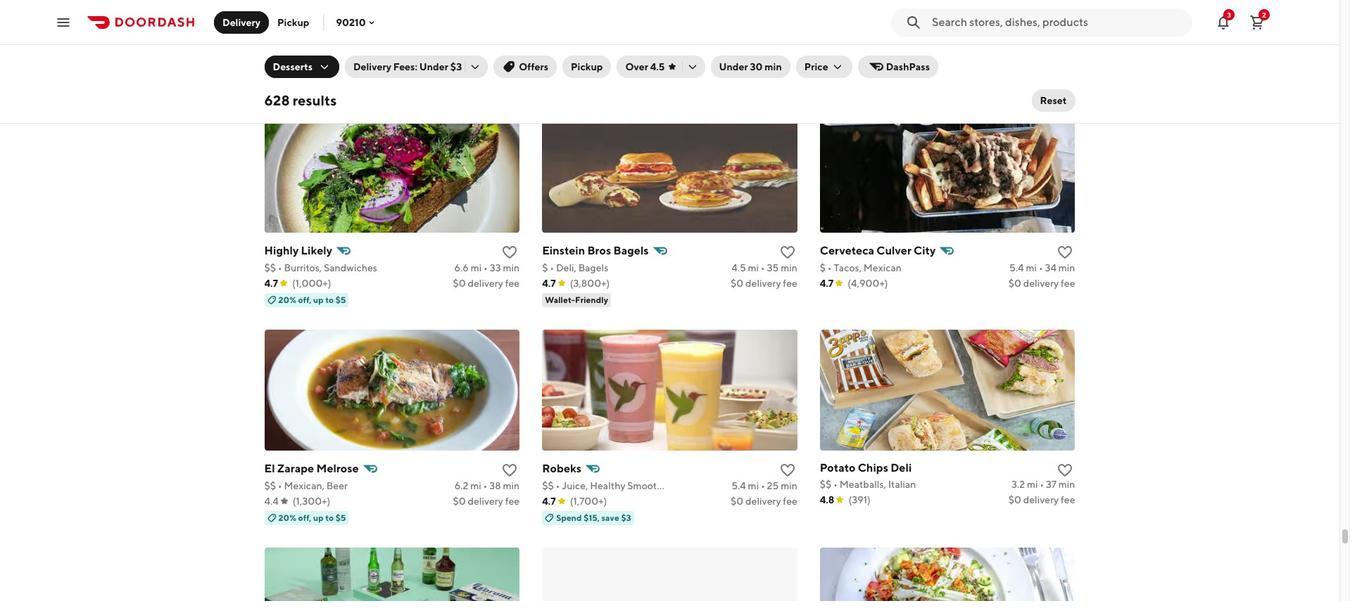 Task type: describe. For each thing, give the bounding box(es) containing it.
bros
[[588, 244, 611, 257]]

delivery for (3,800+)
[[746, 278, 781, 289]]

off, for zarape
[[298, 513, 311, 524]]

potato
[[820, 462, 856, 475]]

• left 37
[[1040, 479, 1044, 490]]

• left juice,
[[556, 481, 560, 492]]

$​0 delivery fee for (488)
[[453, 60, 520, 71]]

greenleaf
[[264, 26, 317, 39]]

$$ • beer,  wine & spirits
[[820, 44, 930, 55]]

culver
[[877, 244, 912, 257]]

mexican,
[[284, 481, 325, 492]]

spend $35, save $5
[[556, 77, 633, 87]]

min for 6.2 mi • 38 min
[[503, 481, 520, 492]]

• left the deli,
[[550, 262, 554, 274]]

(3,800+)
[[570, 278, 610, 289]]

• left 34
[[1039, 262, 1043, 274]]

6.2 mi • 38 min
[[455, 481, 520, 492]]

$ • tacos, mexican
[[820, 262, 902, 274]]

38
[[490, 481, 501, 492]]

fee for (1,800+)
[[783, 60, 798, 71]]

up for zarape
[[313, 513, 324, 524]]

price
[[805, 61, 828, 73]]

wallet-
[[545, 295, 575, 305]]

2.9 mi • 33 min
[[455, 44, 520, 55]]

33 for 2.9 mi • 33 min
[[490, 44, 501, 55]]

25
[[767, 481, 779, 492]]

(1,300+)
[[293, 496, 330, 507]]

30% off $35+, up to $30
[[834, 77, 929, 87]]

1 horizontal spatial pickup button
[[563, 56, 611, 78]]

$​0 for (3,800+)
[[731, 278, 744, 289]]

bowls
[[409, 26, 440, 39]]

4.0
[[1010, 44, 1025, 55]]

smoothies
[[628, 481, 675, 492]]

4.7 for cerveteca culver city
[[820, 278, 834, 289]]

4.7 for einstein bros bagels
[[542, 278, 556, 289]]

0 horizontal spatial pickup button
[[269, 11, 318, 33]]

mi up 30
[[748, 44, 759, 55]]

pickup for pickup button to the left
[[277, 17, 309, 28]]

fee for (391)
[[1061, 495, 1075, 506]]

mi right 2.9
[[471, 44, 482, 55]]

1 vertical spatial healthy
[[590, 481, 626, 492]]

click to add this store to your saved list image for bros
[[779, 244, 796, 261]]

$​0 delivery fee for (3,800+)
[[731, 278, 798, 289]]

1 vertical spatial bagels
[[579, 262, 609, 274]]

delivery for delivery fees: under $3
[[353, 61, 391, 73]]

20% for highly
[[278, 295, 296, 305]]

off, for likely
[[298, 295, 311, 305]]

over
[[626, 61, 648, 73]]

Store search: begin typing to search for stores available on DoorDash text field
[[932, 14, 1184, 30]]

mexican
[[864, 262, 902, 274]]

$15,
[[584, 513, 600, 524]]

spend for spend $15, save $3
[[556, 513, 582, 524]]

5.4 for cerveteca culver city
[[1010, 262, 1024, 274]]

• down potato
[[834, 479, 838, 490]]

0 horizontal spatial salads
[[323, 44, 352, 55]]

healthy,
[[284, 44, 321, 55]]

delivery for (1,000+)
[[468, 278, 503, 289]]

mi for einstein bros bagels
[[748, 262, 759, 274]]

fee for (1,000+)
[[505, 278, 520, 289]]

to for zarape
[[325, 513, 334, 524]]

• left 27
[[1040, 44, 1044, 55]]

price button
[[796, 56, 852, 78]]

beer
[[327, 481, 348, 492]]

save for $3
[[602, 513, 619, 524]]

min for 4.7 mi • 43 min
[[781, 44, 798, 55]]

27
[[1046, 44, 1057, 55]]

$$ • healthy, salads
[[264, 44, 352, 55]]

4.7 mi • 43 min
[[733, 44, 798, 55]]

5.4 mi • 34 min
[[1010, 262, 1075, 274]]

6.2
[[455, 481, 469, 492]]

click to add this store to your saved list image for likely
[[501, 244, 518, 261]]

min for 2.9 mi • 33 min
[[503, 44, 520, 55]]

fees:
[[393, 61, 417, 73]]

$5 for el zarape melrose
[[336, 513, 346, 524]]

$​0 for (1,000+)
[[453, 278, 466, 289]]

$$ for $$ • fries, sandwiches
[[542, 44, 554, 55]]

1 horizontal spatial salads
[[363, 26, 397, 39]]

pickup for rightmost pickup button
[[571, 61, 603, 73]]

click to add this store to your saved list image for liquor
[[1057, 26, 1074, 43]]

628 results
[[264, 92, 337, 108]]

$$ • juice, healthy smoothies
[[542, 481, 675, 492]]

$​0 for (1,800+)
[[731, 60, 744, 71]]

dashpass button
[[858, 56, 939, 78]]

over 4.5 button
[[617, 56, 705, 78]]

wine
[[867, 44, 891, 55]]

city
[[914, 244, 936, 257]]

delivery for (1,700+)
[[746, 496, 781, 507]]

4.5 inside button
[[650, 61, 665, 73]]

$​0 delivery fee for (1,000+)
[[453, 278, 520, 289]]

4.5 for 4.5 mi • 35 min
[[732, 262, 746, 274]]

min for 4.0 mi • 27 min
[[1059, 44, 1075, 55]]

$35,
[[584, 77, 601, 87]]

• up 4.4
[[278, 481, 282, 492]]

cerveteca culver city
[[820, 244, 936, 257]]

delivery button
[[214, 11, 269, 33]]

colfax liquor
[[820, 26, 891, 39]]

$​0 for (488)
[[453, 60, 466, 71]]

$ • deli, bagels
[[542, 262, 609, 274]]

min for 6.6 mi • 33 min
[[503, 262, 520, 274]]

mi for cerveteca culver city
[[1026, 262, 1037, 274]]

$​0 delivery fee for (1,300+)
[[453, 496, 520, 507]]

90210
[[336, 17, 366, 28]]

delivery for (391)
[[1023, 495, 1059, 506]]

notification bell image
[[1215, 14, 1232, 31]]

spend for spend $35, save $5
[[556, 77, 582, 87]]

0 vertical spatial up
[[891, 77, 901, 87]]

33 for 6.6 mi • 33 min
[[490, 262, 501, 274]]

min for 4.5 mi • 35 min
[[781, 262, 798, 274]]

3
[[1227, 10, 1231, 19]]

$ for cerveteca
[[820, 262, 826, 274]]

click to add this store to your saved list image right 37
[[1057, 462, 1074, 479]]

$35+,
[[867, 77, 889, 87]]

$30
[[913, 77, 929, 87]]

fee for (1,300+)
[[505, 496, 520, 507]]

italian
[[888, 479, 916, 490]]

meatballs,
[[840, 479, 886, 490]]

• left the tacos, at the top right of the page
[[828, 262, 832, 274]]

$3 for delivery fees: under $3
[[450, 61, 462, 73]]

3.2 mi • 37 min
[[1012, 479, 1075, 490]]

$​0 delivery fee for (1,800+)
[[731, 60, 798, 71]]

click to add this store to your saved list image for zarape
[[501, 462, 518, 479]]

• left 25
[[761, 481, 765, 492]]

$$ • meatballs, italian
[[820, 479, 916, 490]]

likely
[[301, 244, 332, 257]]

$​0 for (4,900+)
[[1009, 278, 1022, 289]]

melrose
[[316, 462, 359, 476]]

$$ • fries, sandwiches
[[542, 44, 641, 55]]

$$ • burritos, sandwiches
[[264, 262, 377, 274]]

fee for (488)
[[505, 60, 520, 71]]

• down highly
[[278, 262, 282, 274]]

• left the 43
[[761, 44, 765, 55]]

4.7 up under 30 min
[[733, 44, 746, 55]]

• left fries,
[[556, 44, 560, 55]]

min for 5.4 mi • 34 min
[[1059, 262, 1075, 274]]

0 vertical spatial $5
[[623, 77, 633, 87]]

wallet-friendly
[[545, 295, 608, 305]]

1 horizontal spatial &
[[893, 44, 899, 55]]

under 30 min
[[719, 61, 782, 73]]

• down greenleaf
[[278, 44, 282, 55]]

• left 38
[[483, 481, 488, 492]]

sandwiches for $$ • fries, sandwiches
[[588, 44, 641, 55]]

4.8
[[820, 495, 835, 506]]

spend $15, save $3
[[556, 513, 631, 524]]

628
[[264, 92, 290, 108]]

(4,900+)
[[848, 278, 888, 289]]

dashpass
[[886, 61, 930, 73]]



Task type: locate. For each thing, give the bounding box(es) containing it.
fee down '4.5 mi • 35 min' at the top of the page
[[783, 278, 798, 289]]

friendly
[[575, 295, 608, 305]]

$​0 delivery fee down 3.2 mi • 37 min
[[1009, 495, 1075, 506]]

2 vertical spatial up
[[313, 513, 324, 524]]

off
[[854, 77, 865, 87]]

35
[[767, 262, 779, 274]]

1 vertical spatial salads
[[323, 44, 352, 55]]

$​0
[[453, 60, 466, 71], [731, 60, 744, 71], [453, 278, 466, 289], [731, 278, 744, 289], [1009, 278, 1022, 289], [1009, 495, 1022, 506], [453, 496, 466, 507], [731, 496, 744, 507]]

0 vertical spatial save
[[603, 77, 621, 87]]

$​0 for (1,700+)
[[731, 496, 744, 507]]

0 horizontal spatial pickup
[[277, 17, 309, 28]]

off, down (1,300+)
[[298, 513, 311, 524]]

fee down 2.9 mi • 33 min
[[505, 60, 520, 71]]

33
[[490, 44, 501, 55], [490, 262, 501, 274]]

cerveteca
[[820, 244, 875, 257]]

liquor
[[857, 26, 891, 39]]

einstein
[[542, 244, 585, 257]]

1 vertical spatial 5.4
[[732, 481, 746, 492]]

1 20% off, up to $5 from the top
[[278, 295, 346, 305]]

1 off, from the top
[[298, 295, 311, 305]]

save
[[603, 77, 621, 87], [602, 513, 619, 524]]

•
[[278, 44, 282, 55], [484, 44, 488, 55], [556, 44, 560, 55], [761, 44, 765, 55], [834, 44, 838, 55], [1040, 44, 1044, 55], [278, 262, 282, 274], [484, 262, 488, 274], [550, 262, 554, 274], [761, 262, 765, 274], [828, 262, 832, 274], [1039, 262, 1043, 274], [834, 479, 838, 490], [1040, 479, 1044, 490], [278, 481, 282, 492], [483, 481, 488, 492], [556, 481, 560, 492], [761, 481, 765, 492]]

deli,
[[556, 262, 577, 274]]

$$ up price button
[[820, 44, 832, 55]]

20% off, up to $5
[[278, 295, 346, 305], [278, 513, 346, 524]]

1 vertical spatial pickup
[[571, 61, 603, 73]]

1 20% from the top
[[278, 295, 296, 305]]

to left $30
[[903, 77, 911, 87]]

1 vertical spatial to
[[325, 295, 334, 305]]

$5
[[623, 77, 633, 87], [336, 295, 346, 305], [336, 513, 346, 524]]

$​0 delivery fee down 5.4 mi • 25 min
[[731, 496, 798, 507]]

$5 down over
[[623, 77, 633, 87]]

2.9
[[455, 44, 469, 55]]

$$ for $$ • meatballs, italian
[[820, 479, 832, 490]]

delivery for delivery
[[222, 17, 261, 28]]

20% off, up to $5 down (1,000+)
[[278, 295, 346, 305]]

• right 6.6
[[484, 262, 488, 274]]

desserts button
[[264, 56, 339, 78]]

mi for robeks
[[748, 481, 759, 492]]

1 spend from the top
[[556, 77, 582, 87]]

1 horizontal spatial sandwiches
[[588, 44, 641, 55]]

to down (1,000+)
[[325, 295, 334, 305]]

4.5 left (1,800+)
[[542, 60, 557, 71]]

healthy up (1,700+)
[[590, 481, 626, 492]]

to for likely
[[325, 295, 334, 305]]

2 20% from the top
[[278, 513, 296, 524]]

delivery for (1,800+)
[[746, 60, 781, 71]]

$3 right $15,
[[621, 513, 631, 524]]

33 right 2.9
[[490, 44, 501, 55]]

fee for (4,900+)
[[1061, 278, 1075, 289]]

delivery for (4,900+)
[[1023, 278, 1059, 289]]

$​0 for (391)
[[1009, 495, 1022, 506]]

healthy up $$ • healthy, salads
[[319, 26, 361, 39]]

30
[[750, 61, 763, 73]]

2 20% off, up to $5 from the top
[[278, 513, 346, 524]]

juice,
[[562, 481, 588, 492]]

4.4
[[264, 496, 279, 507]]

up down (1,000+)
[[313, 295, 324, 305]]

$​0 down 6.6
[[453, 278, 466, 289]]

20% for el
[[278, 513, 296, 524]]

0 vertical spatial $3
[[450, 61, 462, 73]]

0 horizontal spatial delivery
[[222, 17, 261, 28]]

einstein bros bagels
[[542, 244, 649, 257]]

2 under from the left
[[719, 61, 748, 73]]

spend
[[556, 77, 582, 87], [556, 513, 582, 524]]

$​0 delivery fee
[[453, 60, 520, 71], [731, 60, 798, 71], [453, 278, 520, 289], [731, 278, 798, 289], [1009, 278, 1075, 289], [1009, 495, 1075, 506], [453, 496, 520, 507], [731, 496, 798, 507]]

delivery down '4.5 mi • 35 min' at the top of the page
[[746, 278, 781, 289]]

salads up fees:
[[363, 26, 397, 39]]

chips
[[858, 462, 888, 475]]

min inside button
[[765, 61, 782, 73]]

1 vertical spatial 20% off, up to $5
[[278, 513, 346, 524]]

$5 down $$ • burritos, sandwiches
[[336, 295, 346, 305]]

1 vertical spatial pickup button
[[563, 56, 611, 78]]

salads down the "greenleaf healthy salads & bowls"
[[323, 44, 352, 55]]

$$ for $$ • burritos, sandwiches
[[264, 262, 276, 274]]

4.7 left (488)
[[264, 60, 278, 71]]

results
[[293, 92, 337, 108]]

2 off, from the top
[[298, 513, 311, 524]]

4.5 mi • 35 min
[[732, 262, 798, 274]]

0 vertical spatial 20% off, up to $5
[[278, 295, 346, 305]]

delivery
[[468, 60, 503, 71], [746, 60, 781, 71], [468, 278, 503, 289], [746, 278, 781, 289], [1023, 278, 1059, 289], [1023, 495, 1059, 506], [468, 496, 503, 507], [746, 496, 781, 507]]

$$ for $$ • healthy, salads
[[264, 44, 276, 55]]

0 horizontal spatial 4.5
[[542, 60, 557, 71]]

delivery for (1,300+)
[[468, 496, 503, 507]]

$$ up 4.8
[[820, 479, 832, 490]]

delivery fees: under $3
[[353, 61, 462, 73]]

5.4 left 25
[[732, 481, 746, 492]]

0 vertical spatial 33
[[490, 44, 501, 55]]

mi right 3.2
[[1027, 479, 1038, 490]]

mi left 34
[[1026, 262, 1037, 274]]

5.4 left 34
[[1010, 262, 1024, 274]]

$$ up offers on the left top of the page
[[542, 44, 554, 55]]

1 vertical spatial save
[[602, 513, 619, 524]]

beer,
[[840, 44, 863, 55]]

1 horizontal spatial bagels
[[614, 244, 649, 257]]

greenleaf healthy salads & bowls
[[264, 26, 440, 39]]

90210 button
[[336, 17, 377, 28]]

0 vertical spatial to
[[903, 77, 911, 87]]

highly likely
[[264, 244, 332, 257]]

potato chips deli
[[820, 462, 912, 475]]

click to add this store to your saved list image up 6.6 mi • 33 min
[[501, 244, 518, 261]]

0 horizontal spatial sandwiches
[[324, 262, 377, 274]]

$$ up 4.4
[[264, 481, 276, 492]]

$ left the deli,
[[542, 262, 548, 274]]

• right 2.9
[[484, 44, 488, 55]]

1 vertical spatial 33
[[490, 262, 501, 274]]

click to add this store to your saved list image
[[1057, 26, 1074, 43], [501, 244, 518, 261], [779, 244, 796, 261], [501, 462, 518, 479], [779, 462, 796, 479], [1057, 462, 1074, 479]]

click to add this store to your saved list image up '4.5 mi • 35 min' at the top of the page
[[779, 244, 796, 261]]

1 vertical spatial spend
[[556, 513, 582, 524]]

20% down (1,000+)
[[278, 295, 296, 305]]

4.7
[[733, 44, 746, 55], [264, 60, 278, 71], [264, 278, 278, 289], [542, 278, 556, 289], [820, 278, 834, 289], [542, 496, 556, 507]]

0 vertical spatial 20%
[[278, 295, 296, 305]]

0 vertical spatial off,
[[298, 295, 311, 305]]

delivery left fees:
[[353, 61, 391, 73]]

highly
[[264, 244, 299, 257]]

20%
[[278, 295, 296, 305], [278, 513, 296, 524]]

up right $35+,
[[891, 77, 901, 87]]

click to add this store to your saved list image
[[1057, 244, 1074, 261]]

el zarape melrose
[[264, 462, 359, 476]]

0 vertical spatial &
[[399, 26, 407, 39]]

2 vertical spatial $5
[[336, 513, 346, 524]]

delivery down 4.7 mi • 43 min
[[746, 60, 781, 71]]

$$ down robeks
[[542, 481, 554, 492]]

min right 37
[[1059, 479, 1075, 490]]

4.5 left 35
[[732, 262, 746, 274]]

0 vertical spatial 5.4
[[1010, 262, 1024, 274]]

0 vertical spatial pickup button
[[269, 11, 318, 33]]

spend left $15,
[[556, 513, 582, 524]]

4.7 down highly
[[264, 278, 278, 289]]

6.6
[[455, 262, 469, 274]]

1 horizontal spatial $3
[[621, 513, 631, 524]]

0 vertical spatial sandwiches
[[588, 44, 641, 55]]

1 horizontal spatial 4.5
[[650, 61, 665, 73]]

$​0 down '4.5 mi • 35 min' at the top of the page
[[731, 278, 744, 289]]

1 under from the left
[[420, 61, 448, 73]]

4.7 down robeks
[[542, 496, 556, 507]]

3 items, open order cart image
[[1249, 14, 1266, 31]]

$​0 down 2.9
[[453, 60, 466, 71]]

$​0 delivery fee for (391)
[[1009, 495, 1075, 506]]

min right 6.6
[[503, 262, 520, 274]]

0 horizontal spatial $
[[542, 262, 548, 274]]

delivery for (488)
[[468, 60, 503, 71]]

open menu image
[[55, 14, 72, 31]]

under inside button
[[719, 61, 748, 73]]

1 vertical spatial 20%
[[278, 513, 296, 524]]

34
[[1045, 262, 1057, 274]]

mi
[[471, 44, 482, 55], [748, 44, 759, 55], [1027, 44, 1038, 55], [471, 262, 482, 274], [748, 262, 759, 274], [1026, 262, 1037, 274], [1027, 479, 1038, 490], [471, 481, 481, 492], [748, 481, 759, 492]]

$​0 down 6.2
[[453, 496, 466, 507]]

fee down 6.2 mi • 38 min
[[505, 496, 520, 507]]

mi right 4.0
[[1027, 44, 1038, 55]]

0 vertical spatial pickup
[[277, 17, 309, 28]]

2 spend from the top
[[556, 513, 582, 524]]

& up dashpass button
[[893, 44, 899, 55]]

mi for highly likely
[[471, 262, 482, 274]]

1 horizontal spatial 5.4
[[1010, 262, 1024, 274]]

mi left 35
[[748, 262, 759, 274]]

offers button
[[494, 56, 557, 78]]

fee for (1,700+)
[[783, 496, 798, 507]]

0 horizontal spatial bagels
[[579, 262, 609, 274]]

(391)
[[849, 495, 871, 506]]

0 vertical spatial healthy
[[319, 26, 361, 39]]

zarape
[[277, 462, 314, 476]]

$$ for $$ • juice, healthy smoothies
[[542, 481, 554, 492]]

1 vertical spatial off,
[[298, 513, 311, 524]]

4.7 for robeks
[[542, 496, 556, 507]]

1 33 from the top
[[490, 44, 501, 55]]

$3 down 2.9
[[450, 61, 462, 73]]

2 33 from the top
[[490, 262, 501, 274]]

$3 for spend $15, save $3
[[621, 513, 631, 524]]

• left 35
[[761, 262, 765, 274]]

(1,000+)
[[292, 278, 331, 289]]

bagels up "(3,800+)"
[[579, 262, 609, 274]]

$$ for $$ • mexican, beer
[[264, 481, 276, 492]]

0 horizontal spatial $3
[[450, 61, 462, 73]]

5.4 for robeks
[[732, 481, 746, 492]]

$​0 delivery fee down 4.7 mi • 43 min
[[731, 60, 798, 71]]

1 vertical spatial up
[[313, 295, 324, 305]]

$​0 for (1,300+)
[[453, 496, 466, 507]]

0 vertical spatial spend
[[556, 77, 582, 87]]

spend left $35,
[[556, 77, 582, 87]]

min right 30
[[765, 61, 782, 73]]

• left beer,
[[834, 44, 838, 55]]

2 horizontal spatial 4.5
[[732, 262, 746, 274]]

el
[[264, 462, 275, 476]]

delivery down 2.9 mi • 33 min
[[468, 60, 503, 71]]

4.5 for 4.5
[[542, 60, 557, 71]]

2 vertical spatial to
[[325, 513, 334, 524]]

$​0 delivery fee down 5.4 mi • 34 min
[[1009, 278, 1075, 289]]

min right 38
[[503, 481, 520, 492]]

$3
[[450, 61, 462, 73], [621, 513, 631, 524]]

min for 3.2 mi • 37 min
[[1059, 479, 1075, 490]]

fee for (3,800+)
[[783, 278, 798, 289]]

$​0 delivery fee down '4.5 mi • 35 min' at the top of the page
[[731, 278, 798, 289]]

sandwiches for $$ • burritos, sandwiches
[[324, 262, 377, 274]]

spirits
[[901, 44, 930, 55]]

fee down 3.2 mi • 37 min
[[1061, 495, 1075, 506]]

&
[[399, 26, 407, 39], [893, 44, 899, 55]]

up down (1,300+)
[[313, 513, 324, 524]]

2 button
[[1243, 8, 1272, 36]]

click to add this store to your saved list image up 5.4 mi • 25 min
[[779, 462, 796, 479]]

pickup
[[277, 17, 309, 28], [571, 61, 603, 73]]

delivery
[[222, 17, 261, 28], [353, 61, 391, 73]]

0 vertical spatial salads
[[363, 26, 397, 39]]

tacos,
[[834, 262, 862, 274]]

burritos,
[[284, 262, 322, 274]]

4.7 for highly likely
[[264, 278, 278, 289]]

mi left 25
[[748, 481, 759, 492]]

save for $5
[[603, 77, 621, 87]]

fries,
[[562, 44, 586, 55]]

fee down 5.4 mi • 34 min
[[1061, 278, 1075, 289]]

bagels right 'bros'
[[614, 244, 649, 257]]

1 vertical spatial &
[[893, 44, 899, 55]]

5.4 mi • 25 min
[[732, 481, 798, 492]]

min right 27
[[1059, 44, 1075, 55]]

$5 for highly likely
[[336, 295, 346, 305]]

$​0 down 5.4 mi • 34 min
[[1009, 278, 1022, 289]]

1 horizontal spatial pickup
[[571, 61, 603, 73]]

0 vertical spatial bagels
[[614, 244, 649, 257]]

deli
[[891, 462, 912, 475]]

4.5 right over
[[650, 61, 665, 73]]

mi right 6.6
[[471, 262, 482, 274]]

save right $15,
[[602, 513, 619, 524]]

0 horizontal spatial under
[[420, 61, 448, 73]]

2 $ from the left
[[820, 262, 826, 274]]

$​0 delivery fee down 6.2 mi • 38 min
[[453, 496, 520, 507]]

$ left the tacos, at the top right of the page
[[820, 262, 826, 274]]

min for 5.4 mi • 25 min
[[781, 481, 798, 492]]

desserts
[[273, 61, 313, 73]]

1 horizontal spatial delivery
[[353, 61, 391, 73]]

pickup up healthy,
[[277, 17, 309, 28]]

mi for colfax liquor
[[1027, 44, 1038, 55]]

min down click to add this store to your saved list icon
[[1059, 262, 1075, 274]]

$ for einstein
[[542, 262, 548, 274]]

save right $35,
[[603, 77, 621, 87]]

over 4.5
[[626, 61, 665, 73]]

$$ for $$ • beer,  wine & spirits
[[820, 44, 832, 55]]

1 vertical spatial $3
[[621, 513, 631, 524]]

up
[[891, 77, 901, 87], [313, 295, 324, 305], [313, 513, 324, 524]]

robeks
[[542, 462, 582, 476]]

pickup button down $$ • fries, sandwiches
[[563, 56, 611, 78]]

$​0 delivery fee down 6.6 mi • 33 min
[[453, 278, 520, 289]]

4.5
[[542, 60, 557, 71], [650, 61, 665, 73], [732, 262, 746, 274]]

salads
[[363, 26, 397, 39], [323, 44, 352, 55]]

$​0 delivery fee for (1,700+)
[[731, 496, 798, 507]]

20% off, up to $5 for zarape
[[278, 513, 346, 524]]

1 vertical spatial delivery
[[353, 61, 391, 73]]

up for likely
[[313, 295, 324, 305]]

$​0 left 30
[[731, 60, 744, 71]]

off,
[[298, 295, 311, 305], [298, 513, 311, 524]]

1 vertical spatial sandwiches
[[324, 262, 377, 274]]

delivery down 3.2 mi • 37 min
[[1023, 495, 1059, 506]]

0 horizontal spatial &
[[399, 26, 407, 39]]

off, down (1,000+)
[[298, 295, 311, 305]]

0 horizontal spatial healthy
[[319, 26, 361, 39]]

$​0 delivery fee down 2.9 mi • 33 min
[[453, 60, 520, 71]]

1 horizontal spatial $
[[820, 262, 826, 274]]

$​0 delivery fee for (4,900+)
[[1009, 278, 1075, 289]]

1 $ from the left
[[542, 262, 548, 274]]

sandwiches up over
[[588, 44, 641, 55]]

$
[[542, 262, 548, 274], [820, 262, 826, 274]]

fee
[[505, 60, 520, 71], [783, 60, 798, 71], [505, 278, 520, 289], [783, 278, 798, 289], [1061, 278, 1075, 289], [1061, 495, 1075, 506], [505, 496, 520, 507], [783, 496, 798, 507]]

reset
[[1040, 95, 1067, 106]]

33 right 6.6
[[490, 262, 501, 274]]

37
[[1046, 479, 1057, 490]]

0 horizontal spatial 5.4
[[732, 481, 746, 492]]

1 vertical spatial $5
[[336, 295, 346, 305]]

$$ • mexican, beer
[[264, 481, 348, 492]]

6.6 mi • 33 min
[[455, 262, 520, 274]]

20% down 4.4
[[278, 513, 296, 524]]

mi for el zarape melrose
[[471, 481, 481, 492]]

4.0 mi • 27 min
[[1010, 44, 1075, 55]]

0 vertical spatial delivery
[[222, 17, 261, 28]]

1 horizontal spatial healthy
[[590, 481, 626, 492]]

pickup button up healthy,
[[269, 11, 318, 33]]

2
[[1262, 10, 1267, 19]]

to
[[903, 77, 911, 87], [325, 295, 334, 305], [325, 513, 334, 524]]

under 30 min button
[[711, 56, 791, 78]]

delivery inside button
[[222, 17, 261, 28]]

20% off, up to $5 for likely
[[278, 295, 346, 305]]

1 horizontal spatial under
[[719, 61, 748, 73]]



Task type: vqa. For each thing, say whether or not it's contained in the screenshot.


